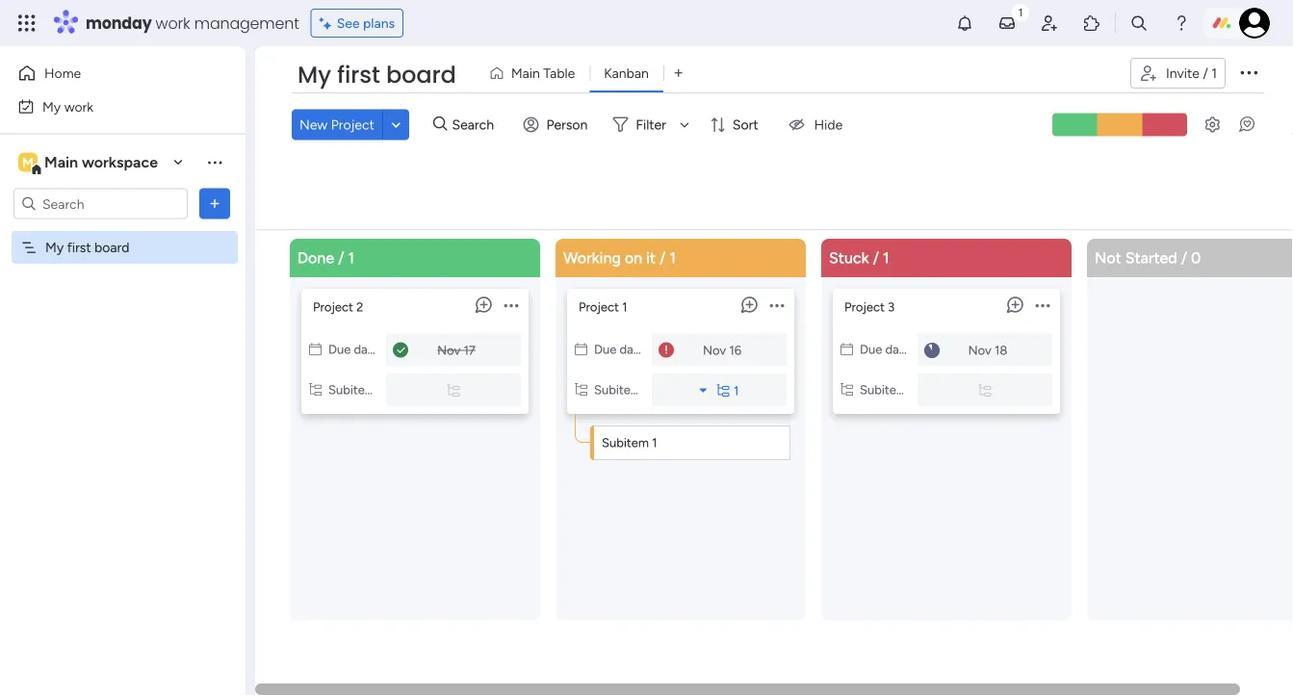 Task type: locate. For each thing, give the bounding box(es) containing it.
2 horizontal spatial nov
[[968, 342, 992, 358]]

due date down '3'
[[860, 341, 911, 357]]

0 horizontal spatial v2 calendar view small outline image
[[575, 341, 587, 357]]

1 due date from the left
[[328, 341, 379, 357]]

due date down project 1 on the left
[[594, 341, 645, 357]]

not started / 0
[[1095, 248, 1201, 267]]

due right v2 calendar view small outline icon
[[328, 341, 351, 357]]

not
[[1095, 248, 1122, 267]]

new
[[299, 116, 328, 133]]

1 horizontal spatial main
[[511, 65, 540, 81]]

/
[[1203, 65, 1208, 81], [338, 248, 344, 267], [660, 248, 666, 267], [873, 248, 879, 267], [1181, 248, 1187, 267]]

0 horizontal spatial date
[[354, 341, 379, 357]]

nov for done / 1
[[437, 342, 461, 358]]

0 horizontal spatial due date
[[328, 341, 379, 357]]

2 v2 subitems open image from the left
[[979, 383, 991, 398]]

1 right stuck
[[883, 248, 889, 267]]

2 vertical spatial my
[[45, 239, 64, 256]]

1 horizontal spatial date
[[620, 341, 645, 357]]

project 1
[[579, 299, 627, 314]]

subitems
[[328, 382, 381, 397], [594, 382, 647, 397], [860, 382, 913, 397]]

due date
[[328, 341, 379, 357], [594, 341, 645, 357], [860, 341, 911, 357]]

v2 subtasks column small outline image down project 1 on the left
[[575, 382, 587, 397]]

2 date from the left
[[620, 341, 645, 357]]

search everything image
[[1129, 13, 1149, 33]]

main for main workspace
[[44, 153, 78, 171]]

started
[[1125, 248, 1177, 267]]

on
[[625, 248, 642, 267]]

my
[[298, 59, 331, 91], [42, 98, 61, 115], [45, 239, 64, 256]]

2 v2 calendar view small outline image from the left
[[841, 341, 853, 357]]

filter button
[[605, 109, 696, 140]]

first down the see plans button
[[337, 59, 380, 91]]

1 vertical spatial my first board
[[45, 239, 129, 256]]

0 vertical spatial board
[[386, 59, 456, 91]]

nov left 18
[[968, 342, 992, 358]]

see plans
[[337, 15, 395, 31]]

v2 subitems open image down nov 17 at the left of page
[[447, 383, 460, 398]]

3 subitems from the left
[[860, 382, 913, 397]]

My first board field
[[293, 59, 461, 91]]

due down project 3
[[860, 341, 882, 357]]

0 horizontal spatial v2 subitems open image
[[447, 383, 460, 398]]

v2 calendar view small outline image
[[575, 341, 587, 357], [841, 341, 853, 357]]

/ right stuck
[[873, 248, 879, 267]]

0 horizontal spatial board
[[94, 239, 129, 256]]

1 horizontal spatial work
[[156, 12, 190, 34]]

due down project 1 on the left
[[594, 341, 617, 357]]

v2 calendar view small outline image for project 3
[[841, 341, 853, 357]]

working on it / 1
[[563, 248, 676, 267]]

first inside "field"
[[337, 59, 380, 91]]

subitem
[[602, 434, 649, 450]]

work
[[156, 12, 190, 34], [64, 98, 94, 115]]

v2 subitems open image down 'nov 18'
[[979, 383, 991, 398]]

1 vertical spatial first
[[67, 239, 91, 256]]

caret down image
[[700, 384, 707, 396]]

work inside my work button
[[64, 98, 94, 115]]

nov 18
[[968, 342, 1008, 358]]

my inside "field"
[[298, 59, 331, 91]]

home
[[44, 65, 81, 81]]

1 due from the left
[[328, 341, 351, 357]]

1 v2 subitems open image from the left
[[447, 383, 460, 398]]

project down working
[[579, 299, 619, 314]]

options image
[[205, 194, 224, 213]]

2 horizontal spatial due
[[860, 341, 882, 357]]

1 image
[[1012, 1, 1029, 23]]

my first board down plans
[[298, 59, 456, 91]]

due
[[328, 341, 351, 357], [594, 341, 617, 357], [860, 341, 882, 357]]

project
[[331, 116, 374, 133], [313, 299, 353, 314], [579, 299, 619, 314], [844, 299, 885, 314]]

1 v2 calendar view small outline image from the left
[[575, 341, 587, 357]]

see plans button
[[311, 9, 404, 38]]

1 horizontal spatial v2 calendar view small outline image
[[841, 341, 853, 357]]

0 horizontal spatial main
[[44, 153, 78, 171]]

my up new
[[298, 59, 331, 91]]

/ right invite
[[1203, 65, 1208, 81]]

/ right the done in the left of the page
[[338, 248, 344, 267]]

v2 subtasks column small outline image for project 1
[[575, 382, 587, 397]]

3 due date from the left
[[860, 341, 911, 357]]

3 nov from the left
[[968, 342, 992, 358]]

my work
[[42, 98, 94, 115]]

main inside workspace selection element
[[44, 153, 78, 171]]

3 due from the left
[[860, 341, 882, 357]]

2 horizontal spatial date
[[885, 341, 911, 357]]

1 inside button
[[1211, 65, 1217, 81]]

/ inside button
[[1203, 65, 1208, 81]]

row group
[[286, 238, 1293, 684]]

option
[[0, 230, 246, 234]]

project left 2
[[313, 299, 353, 314]]

2 horizontal spatial subitems
[[860, 382, 913, 397]]

list box containing project 1
[[567, 281, 794, 471]]

angle down image
[[391, 117, 401, 132]]

1
[[1211, 65, 1217, 81], [348, 248, 354, 267], [669, 248, 676, 267], [883, 248, 889, 267], [622, 299, 627, 314], [734, 383, 739, 398], [652, 434, 657, 450]]

v2 subtasks column small outline image down project 3
[[841, 382, 853, 397]]

0
[[1191, 248, 1201, 267]]

1 v2 subtasks column small outline image from the left
[[575, 382, 587, 397]]

v2 subitems open image for done / 1
[[447, 383, 460, 398]]

1 right v2 subitems open icon
[[734, 383, 739, 398]]

inbox image
[[998, 13, 1017, 33]]

0 horizontal spatial my first board
[[45, 239, 129, 256]]

person
[[546, 116, 588, 133]]

18
[[995, 342, 1008, 358]]

main
[[511, 65, 540, 81], [44, 153, 78, 171]]

0 horizontal spatial first
[[67, 239, 91, 256]]

m
[[22, 154, 34, 170]]

date down '3'
[[885, 341, 911, 357]]

1 vertical spatial main
[[44, 153, 78, 171]]

2 nov from the left
[[703, 342, 726, 358]]

1 vertical spatial work
[[64, 98, 94, 115]]

v2 subitems open image for stuck / 1
[[979, 383, 991, 398]]

list box inside row group
[[567, 281, 794, 471]]

main workspace
[[44, 153, 158, 171]]

subitems for done / 1
[[328, 382, 381, 397]]

1 horizontal spatial v2 subitems open image
[[979, 383, 991, 398]]

1 horizontal spatial first
[[337, 59, 380, 91]]

0 horizontal spatial v2 subtasks column small outline image
[[575, 382, 587, 397]]

work for monday
[[156, 12, 190, 34]]

work down home
[[64, 98, 94, 115]]

my first board
[[298, 59, 456, 91], [45, 239, 129, 256]]

v2 subtasks column small outline image
[[309, 382, 322, 397]]

board up v2 search image
[[386, 59, 456, 91]]

first
[[337, 59, 380, 91], [67, 239, 91, 256]]

1 vertical spatial board
[[94, 239, 129, 256]]

workspace image
[[18, 152, 38, 173]]

first inside list box
[[67, 239, 91, 256]]

nov
[[437, 342, 461, 358], [703, 342, 726, 358], [968, 342, 992, 358]]

due date right v2 calendar view small outline icon
[[328, 341, 379, 357]]

2 due date from the left
[[594, 341, 645, 357]]

subitems down '3'
[[860, 382, 913, 397]]

1 subitems from the left
[[328, 382, 381, 397]]

v2 subitems open image
[[717, 383, 729, 398]]

my down home
[[42, 98, 61, 115]]

project for project 2
[[313, 299, 353, 314]]

1 horizontal spatial due date
[[594, 341, 645, 357]]

0 vertical spatial main
[[511, 65, 540, 81]]

main inside button
[[511, 65, 540, 81]]

2 horizontal spatial due date
[[860, 341, 911, 357]]

my down 'search in workspace' field
[[45, 239, 64, 256]]

1 vertical spatial my
[[42, 98, 61, 115]]

first down 'search in workspace' field
[[67, 239, 91, 256]]

monday work management
[[86, 12, 299, 34]]

project 3
[[844, 299, 895, 314]]

1 horizontal spatial my first board
[[298, 59, 456, 91]]

0 vertical spatial first
[[337, 59, 380, 91]]

main left table
[[511, 65, 540, 81]]

v2 overdue deadline image
[[659, 341, 674, 359]]

v2 calendar view small outline image down project 1 on the left
[[575, 341, 587, 357]]

board inside list box
[[94, 239, 129, 256]]

subitems up subitem
[[594, 382, 647, 397]]

subitems for stuck / 1
[[860, 382, 913, 397]]

0 horizontal spatial nov
[[437, 342, 461, 358]]

2
[[356, 299, 363, 314]]

1 horizontal spatial nov
[[703, 342, 726, 358]]

arrow down image
[[673, 113, 696, 136]]

date
[[354, 341, 379, 357], [620, 341, 645, 357], [885, 341, 911, 357]]

0 horizontal spatial due
[[328, 341, 351, 357]]

v2 search image
[[433, 114, 447, 135]]

project left '3'
[[844, 299, 885, 314]]

board
[[386, 59, 456, 91], [94, 239, 129, 256]]

date left v2 overdue deadline image
[[620, 341, 645, 357]]

2 v2 subtasks column small outline image from the left
[[841, 382, 853, 397]]

board down 'search in workspace' field
[[94, 239, 129, 256]]

0 horizontal spatial subitems
[[328, 382, 381, 397]]

1 right invite
[[1211, 65, 1217, 81]]

v2 calendar view small outline image down project 3
[[841, 341, 853, 357]]

0 vertical spatial my
[[298, 59, 331, 91]]

invite
[[1166, 65, 1200, 81]]

v2 subtasks column small outline image
[[575, 382, 587, 397], [841, 382, 853, 397]]

my first board down 'search in workspace' field
[[45, 239, 129, 256]]

invite members image
[[1040, 13, 1059, 33]]

0 horizontal spatial work
[[64, 98, 94, 115]]

list box
[[567, 281, 794, 471]]

1 horizontal spatial subitems
[[594, 382, 647, 397]]

1 horizontal spatial board
[[386, 59, 456, 91]]

v2 subitems open image
[[447, 383, 460, 398], [979, 383, 991, 398]]

0 vertical spatial my first board
[[298, 59, 456, 91]]

nov left 17
[[437, 342, 461, 358]]

3 date from the left
[[885, 341, 911, 357]]

1 horizontal spatial due
[[594, 341, 617, 357]]

project right new
[[331, 116, 374, 133]]

new project
[[299, 116, 374, 133]]

1 right it
[[669, 248, 676, 267]]

due date for stuck / 1
[[860, 341, 911, 357]]

options image
[[1237, 60, 1260, 84]]

my first board inside list box
[[45, 239, 129, 256]]

nov left 16
[[703, 342, 726, 358]]

main right workspace image
[[44, 153, 78, 171]]

v2 done deadline image
[[393, 341, 408, 359]]

notifications image
[[955, 13, 974, 33]]

1 nov from the left
[[437, 342, 461, 358]]

working
[[563, 248, 621, 267]]

workspace options image
[[205, 152, 224, 172]]

1 horizontal spatial v2 subtasks column small outline image
[[841, 382, 853, 397]]

subitems right v2 subtasks column small outline icon
[[328, 382, 381, 397]]

hide button
[[776, 109, 854, 140]]

date left v2 done deadline image
[[354, 341, 379, 357]]

1 date from the left
[[354, 341, 379, 357]]

my inside button
[[42, 98, 61, 115]]

0 vertical spatial work
[[156, 12, 190, 34]]

person button
[[516, 109, 599, 140]]

work right monday
[[156, 12, 190, 34]]



Task type: describe. For each thing, give the bounding box(es) containing it.
invite / 1 button
[[1130, 58, 1226, 89]]

done / 1
[[298, 248, 354, 267]]

nov 17
[[437, 342, 476, 358]]

2 subitems from the left
[[594, 382, 647, 397]]

my first board inside "field"
[[298, 59, 456, 91]]

apps image
[[1082, 13, 1101, 33]]

plans
[[363, 15, 395, 31]]

main table button
[[481, 58, 590, 89]]

kanban button
[[590, 58, 663, 89]]

board inside "field"
[[386, 59, 456, 91]]

16
[[729, 342, 741, 358]]

new project button
[[292, 109, 382, 140]]

/ left 0
[[1181, 248, 1187, 267]]

/ for stuck
[[873, 248, 879, 267]]

date for done / 1
[[354, 341, 379, 357]]

v2 calendar view small outline image
[[309, 341, 322, 357]]

see
[[337, 15, 360, 31]]

project inside button
[[331, 116, 374, 133]]

/ for invite
[[1203, 65, 1208, 81]]

project 2
[[313, 299, 363, 314]]

filter
[[636, 116, 666, 133]]

stuck
[[829, 248, 869, 267]]

3
[[888, 299, 895, 314]]

select product image
[[17, 13, 37, 33]]

nov for stuck / 1
[[968, 342, 992, 358]]

due for done
[[328, 341, 351, 357]]

v2 subtasks column small outline image for project 3
[[841, 382, 853, 397]]

/ for done
[[338, 248, 344, 267]]

main for main table
[[511, 65, 540, 81]]

workspace
[[82, 153, 158, 171]]

home button
[[12, 58, 207, 89]]

help image
[[1172, 13, 1191, 33]]

kanban
[[604, 65, 649, 81]]

/ right it
[[660, 248, 666, 267]]

done
[[298, 248, 334, 267]]

project for project 1
[[579, 299, 619, 314]]

invite / 1
[[1166, 65, 1217, 81]]

stuck / 1
[[829, 248, 889, 267]]

hide
[[814, 116, 843, 133]]

project for project 3
[[844, 299, 885, 314]]

main table
[[511, 65, 575, 81]]

2 due from the left
[[594, 341, 617, 357]]

management
[[194, 12, 299, 34]]

Search in workspace field
[[40, 193, 161, 215]]

add view image
[[675, 66, 683, 80]]

row group containing done
[[286, 238, 1293, 684]]

v2 calendar view small outline image for project 1
[[575, 341, 587, 357]]

my inside list box
[[45, 239, 64, 256]]

monday
[[86, 12, 152, 34]]

subitem 1
[[602, 434, 657, 450]]

1 down working on it / 1 at top
[[622, 299, 627, 314]]

it
[[646, 248, 656, 267]]

1 right the done in the left of the page
[[348, 248, 354, 267]]

17
[[464, 342, 476, 358]]

due for stuck
[[860, 341, 882, 357]]

date for stuck / 1
[[885, 341, 911, 357]]

john smith image
[[1239, 8, 1270, 39]]

1 right subitem
[[652, 434, 657, 450]]

sort
[[733, 116, 758, 133]]

workspace selection element
[[18, 151, 161, 176]]

Search field
[[447, 111, 505, 138]]

nov 16
[[703, 342, 741, 358]]

my work button
[[12, 91, 207, 122]]

sort button
[[702, 109, 770, 140]]

due date for done / 1
[[328, 341, 379, 357]]

work for my
[[64, 98, 94, 115]]

my first board list box
[[0, 227, 246, 524]]

table
[[543, 65, 575, 81]]



Task type: vqa. For each thing, say whether or not it's contained in the screenshot.
W46   13 - 19
no



